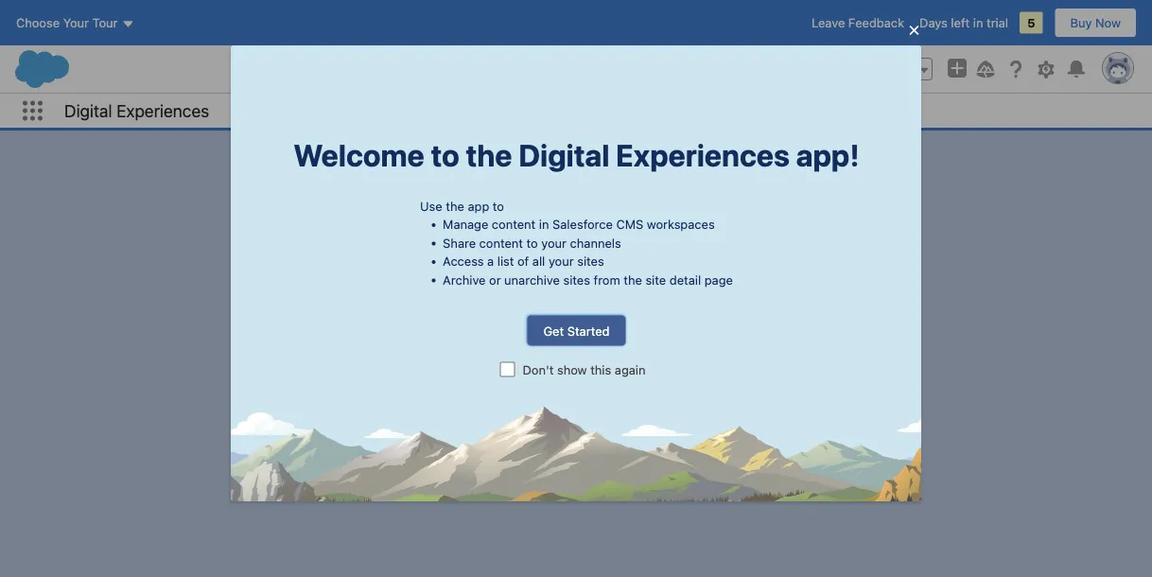 Task type: locate. For each thing, give the bounding box(es) containing it.
in right left
[[973, 16, 983, 30]]

0 vertical spatial digital
[[64, 101, 112, 121]]

digital
[[64, 101, 112, 121], [518, 137, 609, 173]]

0 vertical spatial in
[[973, 16, 983, 30]]

get started
[[543, 324, 609, 338]]

page
[[704, 272, 733, 287]]

in inside use the app to manage content in salesforce cms workspaces share content to your channels access a list of all your sites archive or unarchive sites from the site detail page
[[539, 217, 549, 231]]

to up "all" at the top left of page
[[526, 236, 538, 250]]

sites
[[577, 254, 604, 268], [563, 272, 590, 287]]

0 vertical spatial to
[[430, 137, 459, 173]]

sites down channels
[[577, 254, 604, 268]]

group
[[893, 58, 933, 80]]

to up use
[[430, 137, 459, 173]]

access
[[442, 254, 484, 268]]

1 vertical spatial sites
[[563, 272, 590, 287]]

your up "all" at the top left of page
[[541, 236, 566, 250]]

0 vertical spatial experiences
[[117, 101, 209, 121]]

to
[[430, 137, 459, 173], [492, 199, 504, 213], [526, 236, 538, 250]]

experiences
[[117, 101, 209, 121], [616, 137, 789, 173]]

days
[[920, 16, 948, 30]]

select... link
[[240, 94, 367, 128]]

leave
[[812, 16, 845, 30]]

this
[[590, 362, 611, 377]]

the
[[466, 137, 512, 173], [445, 199, 464, 213], [623, 272, 642, 287]]

buy
[[1071, 16, 1092, 30]]

sites left from
[[563, 272, 590, 287]]

0 horizontal spatial in
[[539, 217, 549, 231]]

all
[[532, 254, 545, 268]]

show
[[557, 362, 587, 377]]

1 horizontal spatial to
[[492, 199, 504, 213]]

1 horizontal spatial digital
[[518, 137, 609, 173]]

your right "all" at the top left of page
[[548, 254, 574, 268]]

use the app to manage content in salesforce cms workspaces share content to your channels access a list of all your sites archive or unarchive sites from the site detail page
[[420, 199, 733, 287]]

1 vertical spatial the
[[445, 199, 464, 213]]

leave feedback
[[812, 16, 905, 30]]

0 horizontal spatial to
[[430, 137, 459, 173]]

0 horizontal spatial experiences
[[117, 101, 209, 121]]

digital experiences
[[64, 101, 209, 121]]

2 vertical spatial to
[[526, 236, 538, 250]]

to right app
[[492, 199, 504, 213]]

0 horizontal spatial digital
[[64, 101, 112, 121]]

your
[[541, 236, 566, 250], [548, 254, 574, 268]]

don't show this again
[[522, 362, 645, 377]]

search...
[[395, 62, 445, 76]]

1 vertical spatial to
[[492, 199, 504, 213]]

workspace tabs for digital experiences tab list
[[407, 94, 1152, 128]]

of
[[517, 254, 529, 268]]

archive
[[442, 272, 485, 287]]

the left site
[[623, 272, 642, 287]]

1 vertical spatial in
[[539, 217, 549, 231]]

0 vertical spatial sites
[[577, 254, 604, 268]]

left
[[951, 16, 970, 30]]

1 horizontal spatial experiences
[[616, 137, 789, 173]]

welcome to the digital experiences app!
[[293, 137, 859, 173]]

the up manage at the top left of page
[[445, 199, 464, 213]]

0 vertical spatial content
[[491, 217, 535, 231]]

5
[[1028, 16, 1036, 30]]

1 horizontal spatial the
[[466, 137, 512, 173]]

the up app
[[466, 137, 512, 173]]

2 vertical spatial the
[[623, 272, 642, 287]]

days left in trial
[[920, 16, 1009, 30]]

buy now button
[[1055, 8, 1137, 38]]

in up "all" at the top left of page
[[539, 217, 549, 231]]

in
[[973, 16, 983, 30], [539, 217, 549, 231]]

unarchive
[[504, 272, 560, 287]]

0 horizontal spatial the
[[445, 199, 464, 213]]

content
[[491, 217, 535, 231], [479, 236, 523, 250]]



Task type: describe. For each thing, give the bounding box(es) containing it.
salesforce
[[552, 217, 613, 231]]

detail
[[669, 272, 701, 287]]

list
[[497, 254, 514, 268]]

from
[[593, 272, 620, 287]]

0 vertical spatial the
[[466, 137, 512, 173]]

again
[[614, 362, 645, 377]]

2 horizontal spatial the
[[623, 272, 642, 287]]

get started button
[[527, 316, 625, 346]]

started
[[567, 324, 609, 338]]

select...
[[244, 104, 291, 118]]

feedback
[[849, 16, 905, 30]]

search... button
[[358, 54, 736, 84]]

1 vertical spatial experiences
[[616, 137, 789, 173]]

buy now
[[1071, 16, 1121, 30]]

trial
[[987, 16, 1009, 30]]

manage
[[442, 217, 488, 231]]

now
[[1096, 16, 1121, 30]]

workspaces
[[646, 217, 715, 231]]

1 vertical spatial digital
[[518, 137, 609, 173]]

don't
[[522, 362, 553, 377]]

welcome
[[293, 137, 424, 173]]

use
[[420, 199, 442, 213]]

1 horizontal spatial in
[[973, 16, 983, 30]]

site
[[645, 272, 666, 287]]

app
[[467, 199, 489, 213]]

0 vertical spatial your
[[541, 236, 566, 250]]

or
[[489, 272, 501, 287]]

get
[[543, 324, 564, 338]]

leave feedback link
[[812, 16, 905, 30]]

1 vertical spatial content
[[479, 236, 523, 250]]

cms
[[616, 217, 643, 231]]

2 horizontal spatial to
[[526, 236, 538, 250]]

1 vertical spatial your
[[548, 254, 574, 268]]

app!
[[796, 137, 859, 173]]

app navigation
[[23, 94, 64, 128]]

a
[[487, 254, 494, 268]]

share
[[442, 236, 476, 250]]

channels
[[570, 236, 621, 250]]



Task type: vqa. For each thing, say whether or not it's contained in the screenshot.
Sales to the right
no



